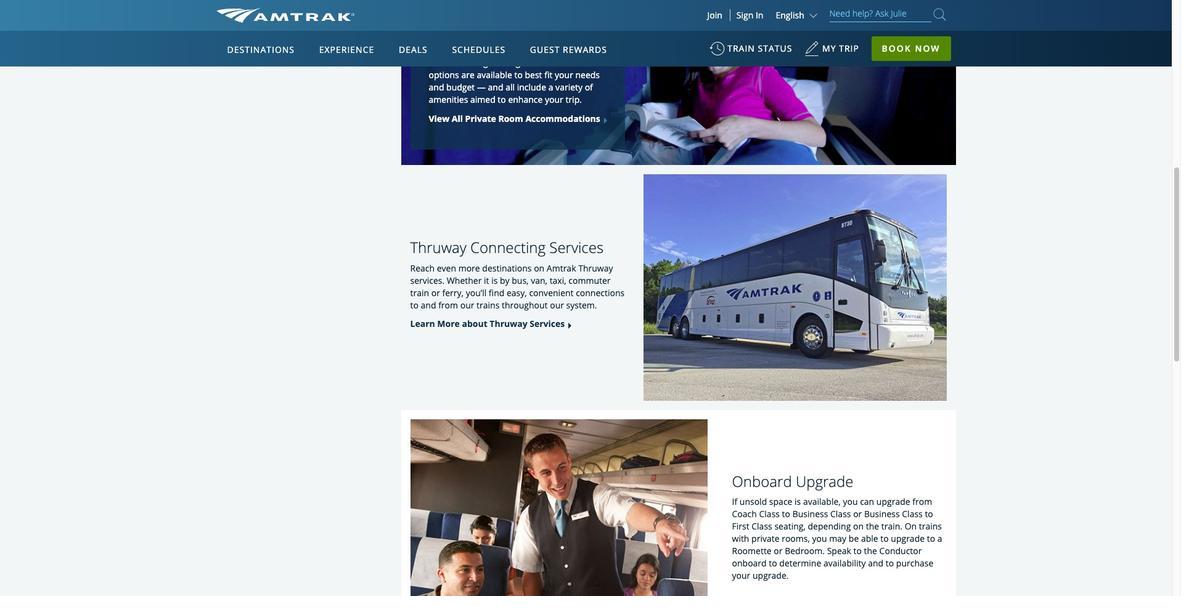 Task type: describe. For each thing, give the bounding box(es) containing it.
a
[[937, 533, 942, 545]]

sign in button
[[737, 9, 763, 21]]

train.
[[881, 521, 902, 533]]

can
[[860, 496, 874, 508]]

learn more about thruway services link
[[410, 318, 565, 330]]

application inside 'banner'
[[262, 103, 558, 275]]

thruway inside "link"
[[490, 318, 527, 330]]

banner containing join
[[0, 0, 1172, 285]]

or inside thruway connecting services reach even more destinations on amtrak thruway services. whether it is by bus, van, taxi, commuter train or ferry, you'll find easy, convenient connections to and from our trains throughout our system.
[[431, 287, 440, 299]]

Please enter your search item search field
[[829, 6, 931, 22]]

on inside onboard upgrade if unsold space is available, you can upgrade from coach class to business class or business class to first class seating, depending on the train. on trains with private rooms, you may be able to upgrade to a roomette or bedroom. speak to the conductor onboard to determine availability and to purchase your upgrade.
[[853, 521, 864, 533]]

on
[[905, 521, 917, 533]]

learn
[[410, 318, 435, 330]]

throughout
[[502, 299, 548, 311]]

book now
[[882, 43, 940, 54]]

onboard
[[732, 558, 767, 570]]

roomette
[[732, 546, 772, 558]]

connections
[[576, 287, 625, 299]]

seating,
[[774, 521, 806, 533]]

deals
[[399, 44, 428, 55]]

class up on
[[902, 509, 923, 521]]

private
[[751, 533, 780, 545]]

to up purchase
[[925, 509, 933, 521]]

join button
[[700, 9, 730, 21]]

determine
[[779, 558, 821, 570]]

in
[[756, 9, 763, 21]]

schedules
[[452, 44, 506, 55]]

if
[[732, 496, 737, 508]]

deals button
[[394, 33, 433, 67]]

0 vertical spatial you
[[843, 496, 858, 508]]

1 vertical spatial you
[[812, 533, 827, 545]]

availability
[[824, 558, 866, 570]]

to inside thruway connecting services reach even more destinations on amtrak thruway services. whether it is by bus, van, taxi, commuter train or ferry, you'll find easy, convenient connections to and from our trains throughout our system.
[[410, 299, 418, 311]]

guest rewards button
[[525, 33, 612, 67]]

now
[[915, 43, 940, 54]]

my trip button
[[804, 37, 859, 67]]

class up private
[[752, 521, 772, 533]]

private
[[465, 112, 496, 124]]

view
[[429, 112, 449, 124]]

is inside onboard upgrade if unsold space is available, you can upgrade from coach class to business class or business class to first class seating, depending on the train. on trains with private rooms, you may be able to upgrade to a roomette or bedroom. speak to the conductor onboard to determine availability and to purchase your upgrade.
[[795, 496, 801, 508]]

services.
[[410, 275, 445, 286]]

sign
[[737, 9, 753, 21]]

destinations
[[227, 44, 295, 55]]

you'll
[[466, 287, 487, 299]]

1 vertical spatial the
[[864, 546, 877, 558]]

by
[[500, 275, 510, 286]]

onboard upgrade if unsold space is available, you can upgrade from coach class to business class or business class to first class seating, depending on the train. on trains with private rooms, you may be able to upgrade to a roomette or bedroom. speak to the conductor onboard to determine availability and to purchase your upgrade.
[[732, 471, 942, 582]]

whether
[[447, 275, 482, 286]]

1 our from the left
[[460, 299, 474, 311]]

find
[[489, 287, 504, 299]]

trip
[[839, 43, 859, 54]]

amtrak
[[547, 262, 576, 274]]

from inside onboard upgrade if unsold space is available, you can upgrade from coach class to business class or business class to first class seating, depending on the train. on trains with private rooms, you may be able to upgrade to a roomette or bedroom. speak to the conductor onboard to determine availability and to purchase your upgrade.
[[912, 496, 932, 508]]

view all private room accommodations
[[429, 112, 600, 124]]

status
[[758, 43, 792, 54]]

class up depending
[[830, 509, 851, 521]]

services inside thruway connecting services reach even more destinations on amtrak thruway services. whether it is by bus, van, taxi, commuter train or ferry, you'll find easy, convenient connections to and from our trains throughout our system.
[[549, 237, 604, 258]]

sign in
[[737, 9, 763, 21]]

rooms,
[[782, 533, 810, 545]]

to up upgrade.
[[769, 558, 777, 570]]

conductor
[[879, 546, 922, 558]]

is inside thruway connecting services reach even more destinations on amtrak thruway services. whether it is by bus, van, taxi, commuter train or ferry, you'll find easy, convenient connections to and from our trains throughout our system.
[[491, 275, 498, 286]]

available,
[[803, 496, 841, 508]]

experience button
[[314, 33, 379, 67]]

class down space
[[759, 509, 780, 521]]

depending
[[808, 521, 851, 533]]

experience
[[319, 44, 374, 55]]

space
[[769, 496, 792, 508]]

guest
[[530, 44, 560, 55]]

0 vertical spatial upgrade
[[876, 496, 910, 508]]

1 vertical spatial upgrade
[[891, 533, 925, 545]]

bus,
[[512, 275, 529, 286]]

all
[[452, 112, 463, 124]]

convenient
[[529, 287, 574, 299]]



Task type: locate. For each thing, give the bounding box(es) containing it.
train
[[410, 287, 429, 299]]

upgrade.
[[753, 570, 789, 582]]

0 horizontal spatial from
[[438, 299, 458, 311]]

connecting
[[470, 237, 546, 258]]

1 horizontal spatial thruway
[[490, 318, 527, 330]]

banner
[[0, 0, 1172, 285]]

1 vertical spatial thruway
[[578, 262, 613, 274]]

trains inside thruway connecting services reach even more destinations on amtrak thruway services. whether it is by bus, van, taxi, commuter train or ferry, you'll find easy, convenient connections to and from our trains throughout our system.
[[477, 299, 500, 311]]

rewards
[[563, 44, 607, 55]]

amtrak image
[[216, 8, 354, 23]]

1 vertical spatial on
[[853, 521, 864, 533]]

train
[[727, 43, 755, 54]]

train status link
[[710, 37, 792, 67]]

upgrade up train.
[[876, 496, 910, 508]]

1 vertical spatial services
[[530, 318, 565, 330]]

0 horizontal spatial our
[[460, 299, 474, 311]]

thruway connecting services reach even more destinations on amtrak thruway services. whether it is by bus, van, taxi, commuter train or ferry, you'll find easy, convenient connections to and from our trains throughout our system.
[[410, 237, 625, 311]]

1 horizontal spatial or
[[774, 546, 783, 558]]

may
[[829, 533, 846, 545]]

thruway up commuter
[[578, 262, 613, 274]]

on up van, on the left
[[534, 262, 544, 274]]

upgrade down on
[[891, 533, 925, 545]]

or
[[431, 287, 440, 299], [853, 509, 862, 521], [774, 546, 783, 558]]

accommodations
[[525, 112, 600, 124]]

english button
[[776, 9, 820, 21]]

learn more about thruway services
[[410, 318, 565, 330]]

able
[[861, 533, 878, 545]]

0 vertical spatial and
[[421, 299, 436, 311]]

taxi,
[[550, 275, 566, 286]]

thruway
[[410, 237, 467, 258], [578, 262, 613, 274], [490, 318, 527, 330]]

business
[[793, 509, 828, 521], [864, 509, 900, 521]]

is right space
[[795, 496, 801, 508]]

business up train.
[[864, 509, 900, 521]]

to left a
[[927, 533, 935, 545]]

my
[[822, 43, 836, 54]]

on up the be
[[853, 521, 864, 533]]

upgrade
[[796, 471, 853, 492]]

commuter
[[569, 275, 611, 286]]

2 vertical spatial or
[[774, 546, 783, 558]]

on inside thruway connecting services reach even more destinations on amtrak thruway services. whether it is by bus, van, taxi, commuter train or ferry, you'll find easy, convenient connections to and from our trains throughout our system.
[[534, 262, 544, 274]]

0 horizontal spatial and
[[421, 299, 436, 311]]

speak
[[827, 546, 851, 558]]

1 vertical spatial is
[[795, 496, 801, 508]]

business down available,
[[793, 509, 828, 521]]

train status
[[727, 43, 792, 54]]

join
[[707, 9, 722, 21]]

0 vertical spatial is
[[491, 275, 498, 286]]

1 horizontal spatial business
[[864, 509, 900, 521]]

our
[[460, 299, 474, 311], [550, 299, 564, 311]]

onboard
[[732, 471, 792, 492]]

services inside "link"
[[530, 318, 565, 330]]

it
[[484, 275, 489, 286]]

the up able on the right
[[866, 521, 879, 533]]

is
[[491, 275, 498, 286], [795, 496, 801, 508]]

1 horizontal spatial is
[[795, 496, 801, 508]]

you left can
[[843, 496, 858, 508]]

about
[[462, 318, 487, 330]]

0 horizontal spatial you
[[812, 533, 827, 545]]

1 horizontal spatial on
[[853, 521, 864, 533]]

to
[[410, 299, 418, 311], [782, 509, 790, 521], [925, 509, 933, 521], [880, 533, 889, 545], [927, 533, 935, 545], [853, 546, 862, 558], [769, 558, 777, 570], [886, 558, 894, 570]]

system.
[[566, 299, 597, 311]]

to down train.
[[880, 533, 889, 545]]

2 vertical spatial thruway
[[490, 318, 527, 330]]

english
[[776, 9, 804, 21]]

0 vertical spatial from
[[438, 299, 458, 311]]

the
[[866, 521, 879, 533], [864, 546, 877, 558]]

from up on
[[912, 496, 932, 508]]

guest rewards
[[530, 44, 607, 55]]

room
[[498, 112, 523, 124]]

0 vertical spatial on
[[534, 262, 544, 274]]

your
[[732, 570, 750, 582]]

0 horizontal spatial or
[[431, 287, 440, 299]]

1 vertical spatial or
[[853, 509, 862, 521]]

to down train
[[410, 299, 418, 311]]

regions map image
[[262, 103, 558, 275]]

our down the you'll
[[460, 299, 474, 311]]

services down throughout
[[530, 318, 565, 330]]

or down private
[[774, 546, 783, 558]]

2 horizontal spatial thruway
[[578, 262, 613, 274]]

1 horizontal spatial our
[[550, 299, 564, 311]]

and inside onboard upgrade if unsold space is available, you can upgrade from coach class to business class or business class to first class seating, depending on the train. on trains with private rooms, you may be able to upgrade to a roomette or bedroom. speak to the conductor onboard to determine availability and to purchase your upgrade.
[[868, 558, 883, 570]]

1 business from the left
[[793, 509, 828, 521]]

1 vertical spatial and
[[868, 558, 883, 570]]

1 horizontal spatial from
[[912, 496, 932, 508]]

0 horizontal spatial business
[[793, 509, 828, 521]]

and down train
[[421, 299, 436, 311]]

first
[[732, 521, 749, 533]]

the down able on the right
[[864, 546, 877, 558]]

bedroom.
[[785, 546, 825, 558]]

destinations button
[[222, 33, 300, 67]]

1 vertical spatial trains
[[919, 521, 942, 533]]

be
[[849, 533, 859, 545]]

0 vertical spatial services
[[549, 237, 604, 258]]

ferry,
[[442, 287, 464, 299]]

2 business from the left
[[864, 509, 900, 521]]

schedules link
[[447, 31, 510, 67]]

our down convenient
[[550, 299, 564, 311]]

0 horizontal spatial is
[[491, 275, 498, 286]]

even
[[437, 262, 456, 274]]

0 horizontal spatial thruway
[[410, 237, 467, 258]]

or down 'services.'
[[431, 287, 440, 299]]

more
[[437, 318, 460, 330]]

services
[[549, 237, 604, 258], [530, 318, 565, 330]]

unsold
[[740, 496, 767, 508]]

to up seating,
[[782, 509, 790, 521]]

from down ferry,
[[438, 299, 458, 311]]

and inside thruway connecting services reach even more destinations on amtrak thruway services. whether it is by bus, van, taxi, commuter train or ferry, you'll find easy, convenient connections to and from our trains throughout our system.
[[421, 299, 436, 311]]

services up amtrak
[[549, 237, 604, 258]]

purchase
[[896, 558, 933, 570]]

2 our from the left
[[550, 299, 564, 311]]

van,
[[531, 275, 547, 286]]

more
[[458, 262, 480, 274]]

or down can
[[853, 509, 862, 521]]

trains up a
[[919, 521, 942, 533]]

easy,
[[507, 287, 527, 299]]

and down able on the right
[[868, 558, 883, 570]]

trains inside onboard upgrade if unsold space is available, you can upgrade from coach class to business class or business class to first class seating, depending on the train. on trains with private rooms, you may be able to upgrade to a roomette or bedroom. speak to the conductor onboard to determine availability and to purchase your upgrade.
[[919, 521, 942, 533]]

thruway down throughout
[[490, 318, 527, 330]]

view all private room accommodations link
[[429, 112, 600, 125]]

1 horizontal spatial and
[[868, 558, 883, 570]]

1 horizontal spatial trains
[[919, 521, 942, 533]]

application
[[262, 103, 558, 275]]

coach
[[732, 509, 757, 521]]

0 vertical spatial or
[[431, 287, 440, 299]]

1 horizontal spatial you
[[843, 496, 858, 508]]

on
[[534, 262, 544, 274], [853, 521, 864, 533]]

my trip
[[822, 43, 859, 54]]

thruway up even
[[410, 237, 467, 258]]

2 horizontal spatial or
[[853, 509, 862, 521]]

class
[[759, 509, 780, 521], [830, 509, 851, 521], [902, 509, 923, 521], [752, 521, 772, 533]]

is right it
[[491, 275, 498, 286]]

destinations
[[482, 262, 532, 274]]

with
[[732, 533, 749, 545]]

0 vertical spatial trains
[[477, 299, 500, 311]]

reach
[[410, 262, 435, 274]]

1 vertical spatial from
[[912, 496, 932, 508]]

you
[[843, 496, 858, 508], [812, 533, 827, 545]]

0 horizontal spatial on
[[534, 262, 544, 274]]

trains down the find
[[477, 299, 500, 311]]

to down conductor on the bottom right of page
[[886, 558, 894, 570]]

trains
[[477, 299, 500, 311], [919, 521, 942, 533]]

0 vertical spatial the
[[866, 521, 879, 533]]

0 horizontal spatial trains
[[477, 299, 500, 311]]

0 vertical spatial thruway
[[410, 237, 467, 258]]

book
[[882, 43, 912, 54]]

book now button
[[871, 36, 951, 61]]

search icon image
[[934, 6, 946, 23]]

to down the be
[[853, 546, 862, 558]]

you down depending
[[812, 533, 827, 545]]

from inside thruway connecting services reach even more destinations on amtrak thruway services. whether it is by bus, van, taxi, commuter train or ferry, you'll find easy, convenient connections to and from our trains throughout our system.
[[438, 299, 458, 311]]

upgrade
[[876, 496, 910, 508], [891, 533, 925, 545]]



Task type: vqa. For each thing, say whether or not it's contained in the screenshot.
SIGN IN button
yes



